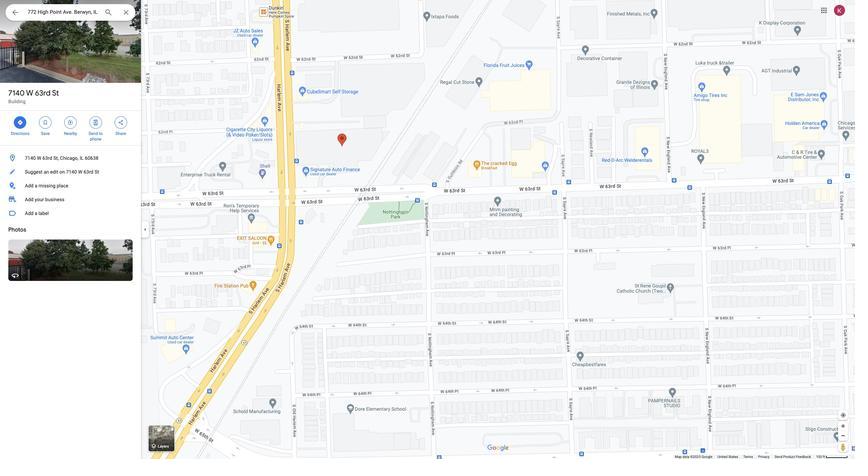 Task type: locate. For each thing, give the bounding box(es) containing it.
add for add a missing place
[[25, 183, 34, 189]]

terms
[[744, 455, 753, 459]]

footer containing map data ©2023 google
[[675, 455, 816, 460]]

on
[[59, 169, 65, 175]]

None field
[[28, 8, 99, 16]]

send inside send product feedback "button"
[[775, 455, 783, 459]]

add
[[25, 183, 34, 189], [25, 197, 34, 203], [25, 211, 34, 216]]

map data ©2023 google
[[675, 455, 713, 459]]


[[118, 119, 124, 126]]

w inside 7140 w 63rd st, chicago, il 60638 "button"
[[37, 156, 41, 161]]

100 ft
[[816, 455, 825, 459]]

st
[[52, 88, 59, 98], [95, 169, 99, 175]]

7140 w 63rd st main content
[[0, 0, 141, 460]]

2 a from the top
[[35, 211, 37, 216]]

data
[[683, 455, 690, 459]]

0 vertical spatial send
[[89, 131, 98, 136]]

2 horizontal spatial w
[[78, 169, 82, 175]]

place
[[57, 183, 68, 189]]

1 horizontal spatial w
[[37, 156, 41, 161]]

7140 w 63rd st building
[[8, 88, 59, 104]]

missing
[[39, 183, 55, 189]]

63rd up 
[[35, 88, 51, 98]]

footer
[[675, 455, 816, 460]]

footer inside google maps element
[[675, 455, 816, 460]]

0 horizontal spatial st
[[52, 88, 59, 98]]

suggest an edit on 7140 w 63rd st button
[[0, 165, 141, 179]]

feedback
[[796, 455, 811, 459]]

7140 w 63rd st, chicago, il 60638
[[25, 156, 98, 161]]

63rd for st
[[35, 88, 51, 98]]

share
[[116, 131, 126, 136]]

zoom in image
[[841, 424, 846, 429]]

add a missing place
[[25, 183, 68, 189]]

2 add from the top
[[25, 197, 34, 203]]

2 vertical spatial add
[[25, 211, 34, 216]]

1 vertical spatial w
[[37, 156, 41, 161]]

 button
[[6, 4, 25, 22]]

100
[[816, 455, 822, 459]]

add for add your business
[[25, 197, 34, 203]]

google maps element
[[0, 0, 855, 460]]

0 horizontal spatial send
[[89, 131, 98, 136]]

772 High Point Ave. Berwyn, IL 60402 field
[[6, 4, 135, 21]]

60638
[[85, 156, 98, 161]]

63rd left st,
[[42, 156, 52, 161]]

add down suggest at the left
[[25, 183, 34, 189]]

st,
[[53, 156, 59, 161]]

7140 up the building
[[8, 88, 25, 98]]

1 vertical spatial 63rd
[[42, 156, 52, 161]]

add a missing place button
[[0, 179, 141, 193]]

0 vertical spatial st
[[52, 88, 59, 98]]

0 vertical spatial 7140
[[8, 88, 25, 98]]


[[11, 8, 19, 17]]

save
[[41, 131, 50, 136]]

photos
[[8, 227, 26, 234]]

a left label
[[35, 211, 37, 216]]

1 vertical spatial a
[[35, 211, 37, 216]]

a
[[35, 183, 37, 189], [35, 211, 37, 216]]

3 add from the top
[[25, 211, 34, 216]]

w
[[26, 88, 33, 98], [37, 156, 41, 161], [78, 169, 82, 175]]

send inside send to phone
[[89, 131, 98, 136]]

add your business link
[[0, 193, 141, 207]]

7140 right "on"
[[66, 169, 77, 175]]

a left the missing
[[35, 183, 37, 189]]

63rd down 60638
[[84, 169, 93, 175]]

0 vertical spatial w
[[26, 88, 33, 98]]

st inside button
[[95, 169, 99, 175]]

0 vertical spatial 63rd
[[35, 88, 51, 98]]

0 vertical spatial a
[[35, 183, 37, 189]]

send left product
[[775, 455, 783, 459]]

2 horizontal spatial 7140
[[66, 169, 77, 175]]

send up phone at top
[[89, 131, 98, 136]]

collapse side panel image
[[141, 226, 149, 234]]

1 horizontal spatial send
[[775, 455, 783, 459]]

1 a from the top
[[35, 183, 37, 189]]

w inside suggest an edit on 7140 w 63rd st button
[[78, 169, 82, 175]]

7140 for st,
[[25, 156, 36, 161]]

send product feedback
[[775, 455, 811, 459]]

map
[[675, 455, 682, 459]]

2 vertical spatial w
[[78, 169, 82, 175]]

send product feedback button
[[775, 455, 811, 460]]

1 horizontal spatial 7140
[[25, 156, 36, 161]]

1 vertical spatial 7140
[[25, 156, 36, 161]]

0 horizontal spatial 7140
[[8, 88, 25, 98]]

0 horizontal spatial w
[[26, 88, 33, 98]]

0 vertical spatial add
[[25, 183, 34, 189]]

product
[[783, 455, 796, 459]]

63rd inside 7140 w 63rd st, chicago, il 60638 "button"
[[42, 156, 52, 161]]

1 vertical spatial add
[[25, 197, 34, 203]]

1 vertical spatial st
[[95, 169, 99, 175]]

edit
[[50, 169, 58, 175]]

w inside 7140 w 63rd st building
[[26, 88, 33, 98]]

7140
[[8, 88, 25, 98], [25, 156, 36, 161], [66, 169, 77, 175]]

add for add a label
[[25, 211, 34, 216]]

2 vertical spatial 7140
[[66, 169, 77, 175]]

google account: kenny nguyen  
(kenny.nguyen@adept.ai) image
[[834, 5, 845, 16]]

add left your
[[25, 197, 34, 203]]

7140 inside "button"
[[25, 156, 36, 161]]

1 horizontal spatial st
[[95, 169, 99, 175]]

2 vertical spatial 63rd
[[84, 169, 93, 175]]

1 vertical spatial send
[[775, 455, 783, 459]]

add left label
[[25, 211, 34, 216]]

7140 for st
[[8, 88, 25, 98]]

privacy button
[[759, 455, 770, 460]]

send
[[89, 131, 98, 136], [775, 455, 783, 459]]

7140 up suggest at the left
[[25, 156, 36, 161]]

st inside 7140 w 63rd st building
[[52, 88, 59, 98]]

63rd inside 7140 w 63rd st building
[[35, 88, 51, 98]]

63rd
[[35, 88, 51, 98], [42, 156, 52, 161], [84, 169, 93, 175]]

63rd inside suggest an edit on 7140 w 63rd st button
[[84, 169, 93, 175]]

send to phone
[[89, 131, 103, 142]]

suggest
[[25, 169, 42, 175]]

1 add from the top
[[25, 183, 34, 189]]

7140 inside 7140 w 63rd st building
[[8, 88, 25, 98]]



Task type: vqa. For each thing, say whether or not it's contained in the screenshot.


Task type: describe. For each thing, give the bounding box(es) containing it.
your
[[35, 197, 44, 203]]

business
[[45, 197, 64, 203]]

layers
[[158, 445, 169, 449]]

a for missing
[[35, 183, 37, 189]]

an
[[44, 169, 49, 175]]

terms button
[[744, 455, 753, 460]]

add a label button
[[0, 207, 141, 220]]

w for st
[[26, 88, 33, 98]]

©2023
[[690, 455, 701, 459]]

il
[[80, 156, 84, 161]]

united states button
[[718, 455, 738, 460]]

send for send to phone
[[89, 131, 98, 136]]

to
[[99, 131, 103, 136]]

100 ft button
[[816, 455, 848, 459]]

7140 w 63rd st, chicago, il 60638 button
[[0, 151, 141, 165]]

chicago,
[[60, 156, 79, 161]]

add a label
[[25, 211, 49, 216]]

zoom out image
[[841, 434, 846, 439]]

63rd for st,
[[42, 156, 52, 161]]


[[17, 119, 23, 126]]

send for send product feedback
[[775, 455, 783, 459]]

privacy
[[759, 455, 770, 459]]

building
[[8, 99, 26, 104]]

suggest an edit on 7140 w 63rd st
[[25, 169, 99, 175]]

show street view coverage image
[[838, 442, 848, 453]]

none field inside 772 high point ave. berwyn, il 60402 field
[[28, 8, 99, 16]]

w for st,
[[37, 156, 41, 161]]

directions
[[11, 131, 29, 136]]

nearby
[[64, 131, 77, 136]]

phone
[[90, 137, 101, 142]]

show your location image
[[840, 413, 847, 419]]


[[67, 119, 74, 126]]

7140 inside button
[[66, 169, 77, 175]]

actions for 7140 w 63rd st region
[[0, 111, 141, 145]]

a for label
[[35, 211, 37, 216]]

states
[[729, 455, 738, 459]]

united states
[[718, 455, 738, 459]]


[[42, 119, 48, 126]]

united
[[718, 455, 728, 459]]

google
[[702, 455, 713, 459]]

ft
[[823, 455, 825, 459]]

add your business
[[25, 197, 64, 203]]

 search field
[[6, 4, 135, 22]]

label
[[39, 211, 49, 216]]


[[93, 119, 99, 126]]



